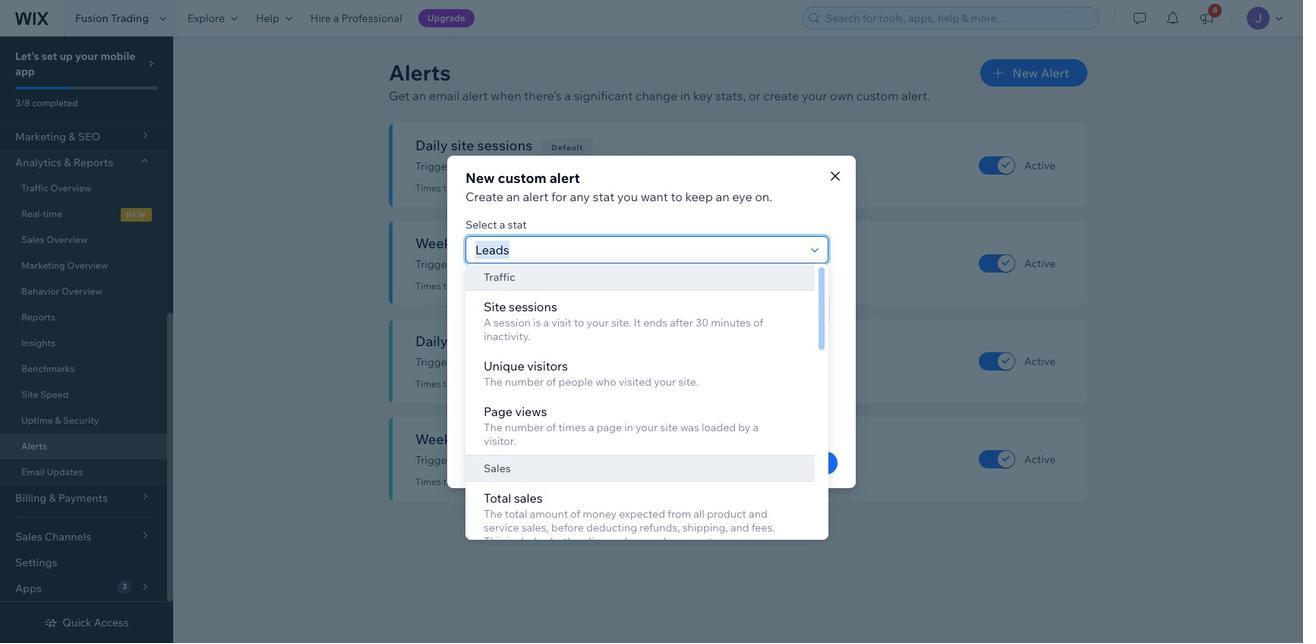 Task type: locate. For each thing, give the bounding box(es) containing it.
refunds,
[[640, 521, 680, 535]]

traffic inside sidebar "element"
[[21, 182, 48, 194]]

triggered for weekly site sessions
[[513, 280, 554, 292]]

trigger: down daily total sales
[[416, 356, 454, 369]]

1 vertical spatial site.
[[679, 375, 699, 389]]

of inside total sales the total amount of money expected from all product and service sales, before deducting refunds, shipping, and fees. this includes both online and manual payments.
[[571, 507, 581, 521]]

total
[[484, 491, 512, 506]]

real-time
[[21, 208, 62, 220]]

1 triggered from the top
[[513, 182, 554, 194]]

3 triggered: from the top
[[443, 378, 486, 390]]

1 vertical spatial sales
[[484, 462, 511, 476]]

site up the create
[[451, 137, 474, 154]]

of inside unique visitors the number of people who visited your site.
[[546, 375, 556, 389]]

8
[[1213, 5, 1218, 15]]

trigger:
[[416, 160, 454, 173], [416, 258, 454, 271], [416, 356, 454, 369], [416, 454, 454, 467]]

1 number from the top
[[505, 375, 544, 389]]

1 weekly from the top
[[416, 235, 463, 252]]

site left 'was'
[[660, 421, 678, 435]]

0 vertical spatial alert
[[462, 88, 488, 103]]

sessions up trigger: significant change in weekly site sessions.
[[493, 235, 548, 252]]

site. for site sessions
[[611, 316, 632, 330]]

1 never from the top
[[488, 182, 511, 194]]

4 times triggered: never triggered from the top
[[416, 476, 554, 488]]

0 vertical spatial sales
[[21, 234, 45, 245]]

new alert
[[1013, 65, 1070, 81]]

1 times from the top
[[416, 182, 441, 194]]

0 horizontal spatial new
[[466, 169, 495, 186]]

alert up for
[[550, 169, 580, 186]]

trigger: down weekly total sales
[[416, 454, 454, 467]]

new inside new custom alert create an alert for any stat you want to keep an eye on.
[[466, 169, 495, 186]]

site speed
[[21, 389, 69, 400]]

list box containing site sessions
[[466, 264, 829, 555]]

change for weekly site sessions
[[510, 258, 547, 271]]

change inside alerts get an email alert when there's a significant change in key stats, or create your own custom alert.
[[636, 88, 678, 103]]

100
[[686, 395, 705, 409]]

3 never from the top
[[488, 378, 511, 390]]

significant down number
[[456, 356, 508, 369]]

0 vertical spatial number
[[505, 375, 544, 389]]

alerts inside sidebar "element"
[[21, 441, 47, 452]]

0 vertical spatial site.
[[611, 316, 632, 330]]

weekly for sessions
[[561, 258, 595, 271]]

overview inside 'link'
[[67, 260, 108, 271]]

times triggered: never triggered for daily site sessions
[[416, 182, 554, 194]]

to right "want"
[[671, 189, 683, 204]]

behavior overview
[[21, 286, 102, 297]]

site inside "link"
[[21, 389, 38, 400]]

is right if
[[589, 277, 597, 291]]

1 horizontal spatial sales
[[484, 462, 511, 476]]

a inside alerts get an email alert when there's a significant change in key stats, or create your own custom alert.
[[565, 88, 571, 103]]

your right up
[[75, 49, 98, 63]]

sales down visitor.
[[484, 462, 511, 476]]

default
[[552, 143, 584, 153], [567, 241, 599, 251], [550, 437, 582, 447]]

active for daily site sessions
[[1025, 158, 1056, 172]]

active for daily total sales
[[1025, 354, 1056, 368]]

times triggered: never triggered up select
[[416, 182, 554, 194]]

when
[[491, 88, 522, 103], [557, 395, 584, 409]]

sales down real-
[[21, 234, 45, 245]]

0 horizontal spatial traffic
[[21, 182, 48, 194]]

your inside site sessions a session is a visit to your site. it ends after 30 minutes of inactivity.
[[587, 316, 609, 330]]

significant for weekly total sales
[[456, 454, 508, 467]]

number inside unique visitors the number of people who visited your site.
[[505, 375, 544, 389]]

default down 'times' at the bottom left
[[550, 437, 582, 447]]

site. left it
[[611, 316, 632, 330]]

sessions up trigger: significant change in daily site sessions.
[[477, 137, 533, 154]]

settings
[[15, 556, 57, 570]]

2 number from the top
[[505, 421, 544, 435]]

0 horizontal spatial site
[[21, 389, 38, 400]]

significant up check on the top
[[456, 258, 508, 271]]

2 active from the top
[[1025, 256, 1056, 270]]

triggered down trigger: significant change in daily total sales. on the bottom left of the page
[[513, 378, 554, 390]]

number inside page views the number of times a page in your site was loaded by a visitor.
[[505, 421, 544, 435]]

a
[[334, 11, 339, 25], [565, 88, 571, 103], [500, 218, 505, 231], [544, 316, 549, 330], [750, 395, 756, 409], [589, 421, 595, 435], [753, 421, 759, 435]]

site
[[484, 299, 506, 315], [21, 389, 38, 400]]

2 trigger: from the top
[[416, 258, 454, 271]]

0 vertical spatial weekly
[[416, 235, 463, 252]]

default for weekly site sessions
[[567, 241, 599, 251]]

triggered: for weekly site sessions
[[443, 280, 486, 292]]

Check every field
[[471, 296, 515, 322]]

traffic inside option
[[484, 270, 516, 284]]

0 horizontal spatial reports
[[21, 311, 55, 323]]

1 vertical spatial daily
[[561, 356, 584, 369]]

the down page
[[484, 421, 503, 435]]

analytics & reports
[[15, 156, 113, 169]]

marketing overview
[[21, 260, 108, 271]]

sales inside total sales the total amount of money expected from all product and service sales, before deducting refunds, shipping, and fees. this includes both online and manual payments.
[[514, 491, 543, 506]]

1 horizontal spatial traffic
[[484, 270, 516, 284]]

list box
[[466, 264, 829, 555]]

1 horizontal spatial when
[[557, 395, 584, 409]]

0 vertical spatial reports
[[73, 156, 113, 169]]

site. inside unique visitors the number of people who visited your site.
[[679, 375, 699, 389]]

times down daily total sales
[[416, 378, 441, 390]]

3 trigger: from the top
[[416, 356, 454, 369]]

change down inactivity.
[[510, 356, 547, 369]]

real-
[[21, 208, 43, 220]]

2 never from the top
[[488, 280, 511, 292]]

alert inside alerts get an email alert when there's a significant change in key stats, or create your own custom alert.
[[462, 88, 488, 103]]

sales
[[21, 234, 45, 245], [484, 462, 511, 476]]

updates
[[47, 466, 83, 478]]

in inside page views the number of times a page in your site was loaded by a visitor.
[[625, 421, 633, 435]]

0 vertical spatial sales
[[484, 333, 516, 350]]

3 times triggered: never triggered from the top
[[416, 378, 554, 390]]

a inside site sessions a session is a visit to your site. it ends after 30 minutes of inactivity.
[[544, 316, 549, 330]]

never
[[488, 182, 511, 194], [488, 280, 511, 292], [488, 378, 511, 390], [488, 476, 511, 488]]

0 horizontal spatial alerts
[[21, 441, 47, 452]]

your up than
[[654, 375, 676, 389]]

is left visit
[[533, 316, 541, 330]]

your inside let's set up your mobile app
[[75, 49, 98, 63]]

0 vertical spatial sessions
[[477, 137, 533, 154]]

uptime & security link
[[0, 408, 167, 434]]

a left the page
[[589, 421, 595, 435]]

this
[[484, 535, 504, 548]]

1 vertical spatial alerts
[[21, 441, 47, 452]]

stat right any
[[593, 189, 615, 204]]

overview for sales overview
[[47, 234, 87, 245]]

0 horizontal spatial email
[[429, 88, 460, 103]]

or
[[749, 88, 761, 103]]

0 vertical spatial to
[[671, 189, 683, 204]]

alert
[[462, 88, 488, 103], [550, 169, 580, 186], [523, 189, 549, 204]]

sessions.
[[607, 160, 652, 173], [618, 258, 663, 271]]

a right there's
[[565, 88, 571, 103]]

stat right select
[[508, 218, 527, 231]]

2 times triggered: never triggered from the top
[[416, 280, 554, 292]]

is inside site sessions a session is a visit to your site. it ends after 30 minutes of inactivity.
[[533, 316, 541, 330]]

0 vertical spatial is
[[589, 277, 597, 291]]

there
[[560, 277, 586, 291], [586, 395, 613, 409]]

3/8 completed
[[15, 97, 78, 109]]

1 vertical spatial sessions.
[[618, 258, 663, 271]]

change for weekly total sales
[[510, 454, 547, 467]]

sessions for daily site sessions
[[477, 137, 533, 154]]

1 horizontal spatial alerts
[[389, 59, 451, 86]]

3 triggered from the top
[[513, 378, 554, 390]]

of inside site sessions a session is a visit to your site. it ends after 30 minutes of inactivity.
[[754, 316, 764, 330]]

site. inside site sessions a session is a visit to your site. it ends after 30 minutes of inactivity.
[[611, 316, 632, 330]]

1 vertical spatial is
[[533, 316, 541, 330]]

0 vertical spatial new
[[1013, 65, 1039, 81]]

triggered for weekly total sales
[[513, 476, 554, 488]]

1 horizontal spatial to
[[671, 189, 683, 204]]

sales. for daily total sales
[[611, 356, 639, 369]]

& right 'uptime'
[[55, 415, 61, 426]]

significant down daily site sessions
[[456, 160, 508, 173]]

session
[[494, 316, 531, 330]]

daily up any
[[561, 160, 584, 173]]

1 vertical spatial the
[[484, 421, 503, 435]]

quick access button
[[44, 616, 129, 630]]

alerts up get
[[389, 59, 451, 86]]

2 the from the top
[[484, 421, 503, 435]]

site for sessions
[[484, 299, 506, 315]]

triggered: for weekly total sales
[[443, 476, 486, 488]]

page
[[484, 404, 513, 419]]

quick access
[[63, 616, 129, 630]]

change down daily site sessions
[[510, 160, 547, 173]]

total down total on the bottom of the page
[[505, 507, 528, 521]]

traffic overview link
[[0, 175, 167, 201]]

0 horizontal spatial stat
[[508, 218, 527, 231]]

0 horizontal spatial sales
[[21, 234, 45, 245]]

reports up insights
[[21, 311, 55, 323]]

4 triggered from the top
[[513, 476, 554, 488]]

the for unique visitors
[[484, 375, 503, 389]]

1 vertical spatial sessions
[[493, 235, 548, 252]]

new inside new alert button
[[1013, 65, 1039, 81]]

number
[[466, 336, 506, 350]]

custom
[[857, 88, 899, 103], [498, 169, 547, 186]]

a left day.
[[750, 395, 756, 409]]

never down unique
[[488, 378, 511, 390]]

0 vertical spatial email
[[429, 88, 460, 103]]

cancel
[[726, 456, 760, 470]]

1 vertical spatial new
[[466, 169, 495, 186]]

are
[[615, 395, 631, 409]]

online
[[576, 535, 607, 548]]

1 horizontal spatial site
[[484, 299, 506, 315]]

an
[[413, 88, 426, 103], [506, 189, 520, 204], [716, 189, 730, 204], [513, 395, 525, 409]]

the
[[484, 375, 503, 389], [484, 421, 503, 435], [484, 507, 503, 521]]

email right get
[[429, 88, 460, 103]]

2 vertical spatial alert
[[523, 189, 549, 204]]

sales up trigger: significant change in weekly total sales.
[[499, 431, 531, 448]]

2 triggered: from the top
[[443, 280, 486, 292]]

times triggered: never triggered
[[416, 182, 554, 194], [416, 280, 554, 292], [416, 378, 554, 390], [416, 476, 554, 488]]

times triggered: never triggered for weekly total sales
[[416, 476, 554, 488]]

than
[[661, 395, 684, 409]]

1 trigger: from the top
[[416, 160, 454, 173]]

an inside alerts get an email alert when there's a significant change in key stats, or create your own custom alert.
[[413, 88, 426, 103]]

1 vertical spatial sales.
[[622, 454, 650, 467]]

traffic option
[[466, 264, 815, 291]]

times triggered: never triggered up you'll
[[416, 378, 554, 390]]

3 times from the top
[[416, 378, 441, 390]]

daily
[[416, 137, 448, 154], [416, 333, 448, 350]]

0 vertical spatial traffic
[[21, 182, 48, 194]]

uptime & security
[[21, 415, 99, 426]]

overview
[[50, 182, 91, 194], [47, 234, 87, 245], [67, 260, 108, 271], [61, 286, 102, 297]]

sales. down page views the number of times a page in your site was loaded by a visitor.
[[622, 454, 650, 467]]

email updates
[[21, 466, 83, 478]]

quick
[[63, 616, 92, 630]]

times for weekly total sales
[[416, 476, 441, 488]]

2 weekly from the top
[[561, 454, 595, 467]]

sales overview
[[21, 234, 87, 245]]

your left own
[[802, 88, 827, 103]]

0 vertical spatial stat
[[593, 189, 615, 204]]

reports inside "link"
[[21, 311, 55, 323]]

0 vertical spatial sessions.
[[607, 160, 652, 173]]

0 horizontal spatial alert
[[462, 88, 488, 103]]

1 horizontal spatial stat
[[593, 189, 615, 204]]

alerts link
[[0, 434, 167, 460]]

active
[[1025, 158, 1056, 172], [1025, 256, 1056, 270], [1025, 354, 1056, 368], [1025, 452, 1056, 466]]

1 vertical spatial weekly
[[416, 431, 463, 448]]

1 daily from the top
[[561, 160, 584, 173]]

2 weekly from the top
[[416, 431, 463, 448]]

never for daily site sessions
[[488, 182, 511, 194]]

the for page views
[[484, 421, 503, 435]]

site inside site sessions a session is a visit to your site. it ends after 30 minutes of inactivity.
[[484, 299, 506, 315]]

triggered
[[513, 182, 554, 194], [513, 280, 554, 292], [513, 378, 554, 390], [513, 476, 554, 488]]

the inside page views the number of times a page in your site was loaded by a visitor.
[[484, 421, 503, 435]]

& inside dropdown button
[[64, 156, 71, 169]]

was
[[681, 421, 700, 435]]

1 daily from the top
[[416, 137, 448, 154]]

0 vertical spatial alerts
[[389, 59, 451, 86]]

3 active from the top
[[1025, 354, 1056, 368]]

1 horizontal spatial &
[[64, 156, 71, 169]]

new left alert
[[1013, 65, 1039, 81]]

times for weekly site sessions
[[416, 280, 441, 292]]

sessions. for daily site sessions
[[607, 160, 652, 173]]

behavior overview link
[[0, 279, 167, 305]]

never up the select a stat
[[488, 182, 511, 194]]

on.
[[755, 189, 773, 204]]

visitor.
[[484, 435, 516, 448]]

of left the money
[[571, 507, 581, 521]]

never up check every field
[[488, 280, 511, 292]]

daily for sales
[[561, 356, 584, 369]]

traffic for traffic
[[484, 270, 516, 284]]

1 horizontal spatial new
[[1013, 65, 1039, 81]]

0 horizontal spatial to
[[574, 316, 585, 330]]

to right visit
[[574, 316, 585, 330]]

0 horizontal spatial is
[[533, 316, 541, 330]]

1 horizontal spatial reports
[[73, 156, 113, 169]]

triggered down trigger: significant change in weekly total sales.
[[513, 476, 554, 488]]

0 vertical spatial the
[[484, 375, 503, 389]]

sidebar element
[[0, 0, 173, 643]]

4 triggered: from the top
[[443, 476, 486, 488]]

you
[[617, 189, 638, 204]]

stat inside new custom alert create an alert for any stat you want to keep an eye on.
[[593, 189, 615, 204]]

0 vertical spatial weekly
[[561, 258, 595, 271]]

1 times triggered: never triggered from the top
[[416, 182, 554, 194]]

shipping,
[[683, 521, 728, 535]]

1 horizontal spatial email
[[528, 395, 555, 409]]

1 vertical spatial number
[[505, 421, 544, 435]]

2 horizontal spatial alert
[[550, 169, 580, 186]]

total left inactivity.
[[451, 333, 481, 350]]

hire a professional
[[311, 11, 402, 25]]

0 horizontal spatial custom
[[498, 169, 547, 186]]

in right leads
[[739, 395, 748, 409]]

alerts inside alerts get an email alert when there's a significant change in key stats, or create your own custom alert.
[[389, 59, 451, 86]]

1 vertical spatial site
[[21, 389, 38, 400]]

times for daily total sales
[[416, 378, 441, 390]]

times
[[559, 421, 586, 435]]

the inside total sales the total amount of money expected from all product and service sales, before deducting refunds, shipping, and fees. this includes both online and manual payments.
[[484, 507, 503, 521]]

times triggered: never triggered for daily total sales
[[416, 378, 554, 390]]

2 vertical spatial sessions
[[509, 299, 557, 315]]

traffic down "analytics"
[[21, 182, 48, 194]]

1 vertical spatial &
[[55, 415, 61, 426]]

email down visitors
[[528, 395, 555, 409]]

there down the 'who'
[[586, 395, 613, 409]]

alerts up "email"
[[21, 441, 47, 452]]

Select a stat field
[[471, 237, 807, 262]]

trigger: down the 'weekly site sessions'
[[416, 258, 454, 271]]

daily total sales
[[416, 333, 516, 350]]

triggered for daily total sales
[[513, 378, 554, 390]]

weekly
[[416, 235, 463, 252], [416, 431, 463, 448]]

in down visit
[[549, 356, 558, 369]]

daily up people
[[561, 356, 584, 369]]

custom inside alerts get an email alert when there's a significant change in key stats, or create your own custom alert.
[[857, 88, 899, 103]]

the inside unique visitors the number of people who visited your site.
[[484, 375, 503, 389]]

3 the from the top
[[484, 507, 503, 521]]

significant for daily total sales
[[456, 356, 508, 369]]

change left key
[[636, 88, 678, 103]]

site left speed
[[21, 389, 38, 400]]

times triggered: never triggered up total on the bottom of the page
[[416, 476, 554, 488]]

sessions up session on the left of page
[[509, 299, 557, 315]]

0 vertical spatial daily
[[416, 137, 448, 154]]

0 horizontal spatial site.
[[611, 316, 632, 330]]

new custom alert create an alert for any stat you want to keep an eye on.
[[466, 169, 773, 204]]

triggered: up you'll
[[443, 378, 486, 390]]

your inside alerts get an email alert when there's a significant change in key stats, or create your own custom alert.
[[802, 88, 827, 103]]

in left key
[[681, 88, 691, 103]]

stat
[[593, 189, 615, 204], [508, 218, 527, 231]]

to
[[671, 189, 683, 204], [574, 316, 585, 330]]

up
[[60, 49, 73, 63]]

1 vertical spatial weekly
[[561, 454, 595, 467]]

0 vertical spatial daily
[[561, 160, 584, 173]]

your right visit
[[587, 316, 609, 330]]

daily site sessions
[[416, 137, 533, 154]]

weekly down 'times' at the bottom left
[[561, 454, 595, 467]]

weekly up if there is
[[561, 258, 595, 271]]

key
[[693, 88, 713, 103]]

never for weekly total sales
[[488, 476, 511, 488]]

1 vertical spatial sales
[[499, 431, 531, 448]]

total sales the total amount of money expected from all product and service sales, before deducting refunds, shipping, and fees. this includes both online and manual payments.
[[484, 491, 775, 548]]

triggered: up total on the bottom of the page
[[443, 476, 486, 488]]

2 vertical spatial the
[[484, 507, 503, 521]]

4 never from the top
[[488, 476, 511, 488]]

in right the page
[[625, 421, 633, 435]]

sales up the amount
[[514, 491, 543, 506]]

completed
[[32, 97, 78, 109]]

your inside page views the number of times a page in your site was loaded by a visitor.
[[636, 421, 658, 435]]

the down unique
[[484, 375, 503, 389]]

email inside alerts get an email alert when there's a significant change in key stats, or create your own custom alert.
[[429, 88, 460, 103]]

reports
[[73, 156, 113, 169], [21, 311, 55, 323]]

site.
[[611, 316, 632, 330], [679, 375, 699, 389]]

default up trigger: significant change in daily site sessions.
[[552, 143, 584, 153]]

0 horizontal spatial &
[[55, 415, 61, 426]]

0 vertical spatial site
[[484, 299, 506, 315]]

0 vertical spatial default
[[552, 143, 584, 153]]

get
[[494, 395, 511, 409]]

0 vertical spatial when
[[491, 88, 522, 103]]

1 horizontal spatial site.
[[679, 375, 699, 389]]

number
[[505, 375, 544, 389], [505, 421, 544, 435]]

of down visitors
[[546, 375, 556, 389]]

when down people
[[557, 395, 584, 409]]

2 vertical spatial sales
[[514, 491, 543, 506]]

0 vertical spatial custom
[[857, 88, 899, 103]]

let's set up your mobile app
[[15, 49, 136, 78]]

1 vertical spatial custom
[[498, 169, 547, 186]]

sales for sales overview
[[21, 234, 45, 245]]

custom up the create
[[498, 169, 547, 186]]

alerts get an email alert when there's a significant change in key stats, or create your own custom alert.
[[389, 59, 930, 103]]

manual
[[630, 535, 666, 548]]

2 daily from the top
[[416, 333, 448, 350]]

times left the create
[[416, 182, 441, 194]]

sales.
[[611, 356, 639, 369], [622, 454, 650, 467]]

site
[[451, 137, 474, 154], [586, 160, 604, 173], [466, 235, 489, 252], [598, 258, 615, 271], [660, 421, 678, 435]]

4 times from the top
[[416, 476, 441, 488]]

1 active from the top
[[1025, 158, 1056, 172]]

4 active from the top
[[1025, 452, 1056, 466]]

0 horizontal spatial when
[[491, 88, 522, 103]]

2 times from the top
[[416, 280, 441, 292]]

1 triggered: from the top
[[443, 182, 486, 194]]

alert left for
[[523, 189, 549, 204]]

overview down marketing overview 'link'
[[61, 286, 102, 297]]

1 vertical spatial to
[[574, 316, 585, 330]]

every
[[500, 277, 527, 291]]

trigger: down daily site sessions
[[416, 160, 454, 173]]

in up if
[[549, 258, 558, 271]]

1 vertical spatial default
[[567, 241, 599, 251]]

times triggered: never triggered up check every field
[[416, 280, 554, 292]]

1 vertical spatial there
[[586, 395, 613, 409]]

site. up 100
[[679, 375, 699, 389]]

product
[[707, 507, 747, 521]]

times left check on the top
[[416, 280, 441, 292]]

reports up traffic overview link
[[73, 156, 113, 169]]

1 vertical spatial email
[[528, 395, 555, 409]]

1 vertical spatial reports
[[21, 311, 55, 323]]

times down weekly total sales
[[416, 476, 441, 488]]

total up the 'who'
[[586, 356, 609, 369]]

overview down analytics & reports
[[50, 182, 91, 194]]

sales inside sidebar "element"
[[21, 234, 45, 245]]

1 horizontal spatial is
[[589, 277, 597, 291]]

sessions inside site sessions a session is a visit to your site. it ends after 30 minutes of inactivity.
[[509, 299, 557, 315]]

2 vertical spatial default
[[550, 437, 582, 447]]

4 trigger: from the top
[[416, 454, 454, 467]]

significant right there's
[[574, 88, 633, 103]]

site up site sessions a session is a visit to your site. it ends after 30 minutes of inactivity.
[[598, 258, 615, 271]]

custom inside new custom alert create an alert for any stat you want to keep an eye on.
[[498, 169, 547, 186]]

sales
[[484, 333, 516, 350], [499, 431, 531, 448], [514, 491, 543, 506]]

sales inside option
[[484, 462, 511, 476]]

1 vertical spatial alert
[[550, 169, 580, 186]]

2 daily from the top
[[561, 356, 584, 369]]

& up traffic overview
[[64, 156, 71, 169]]

triggered:
[[443, 182, 486, 194], [443, 280, 486, 292], [443, 378, 486, 390], [443, 476, 486, 488]]

0 vertical spatial &
[[64, 156, 71, 169]]

marketing overview link
[[0, 253, 167, 279]]

alert up daily site sessions
[[462, 88, 488, 103]]

1 weekly from the top
[[561, 258, 595, 271]]

overview down sales overview link on the left of page
[[67, 260, 108, 271]]

0 vertical spatial sales.
[[611, 356, 639, 369]]

new for alert
[[1013, 65, 1039, 81]]

traffic up check every field
[[484, 270, 516, 284]]

alerts for alerts
[[21, 441, 47, 452]]

1 vertical spatial traffic
[[484, 270, 516, 284]]

1 horizontal spatial custom
[[857, 88, 899, 103]]

1 vertical spatial daily
[[416, 333, 448, 350]]

significant down weekly total sales
[[456, 454, 508, 467]]

number down views
[[505, 421, 544, 435]]

2 triggered from the top
[[513, 280, 554, 292]]

unique
[[484, 359, 525, 374]]

1 the from the top
[[484, 375, 503, 389]]



Task type: describe. For each thing, give the bounding box(es) containing it.
you'll
[[466, 395, 492, 409]]

traffic for traffic overview
[[21, 182, 48, 194]]

expected
[[619, 507, 665, 521]]

and left the "fees." on the bottom
[[731, 521, 749, 535]]

weekly for sales
[[561, 454, 595, 467]]

any
[[570, 189, 590, 204]]

want
[[641, 189, 668, 204]]

change for daily total sales
[[510, 356, 547, 369]]

a right by
[[753, 421, 759, 435]]

trading
[[111, 11, 149, 25]]

sales for daily total sales
[[484, 333, 516, 350]]

sales option
[[466, 455, 815, 482]]

by
[[739, 421, 751, 435]]

settings link
[[0, 550, 167, 576]]

mobile
[[101, 49, 136, 63]]

before
[[552, 521, 584, 535]]

new
[[126, 210, 147, 220]]

in up for
[[549, 160, 558, 173]]

weekly for weekly total sales
[[416, 431, 463, 448]]

daily for daily total sales
[[416, 333, 448, 350]]

both
[[551, 535, 574, 548]]

fusion trading
[[75, 11, 149, 25]]

select a stat
[[466, 218, 527, 231]]

save button
[[783, 452, 838, 474]]

email for you'll
[[528, 395, 555, 409]]

trigger: significant change in daily total sales.
[[416, 356, 639, 369]]

upgrade button
[[418, 9, 475, 27]]

payments.
[[669, 535, 721, 548]]

let's
[[15, 49, 39, 63]]

sales for sales
[[484, 462, 511, 476]]

active for weekly site sessions
[[1025, 256, 1056, 270]]

sessions for weekly site sessions
[[493, 235, 548, 252]]

weekly for weekly site sessions
[[416, 235, 463, 252]]

page views the number of times a page in your site was loaded by a visitor.
[[484, 404, 759, 448]]

alert.
[[902, 88, 930, 103]]

create
[[764, 88, 799, 103]]

0 vertical spatial there
[[560, 277, 586, 291]]

views
[[515, 404, 547, 419]]

& for analytics
[[64, 156, 71, 169]]

total down the page
[[598, 454, 620, 467]]

triggered: for daily total sales
[[443, 378, 486, 390]]

sales for weekly total sales
[[499, 431, 531, 448]]

hire a professional link
[[301, 0, 411, 36]]

overview for behavior overview
[[61, 286, 102, 297]]

more
[[633, 395, 659, 409]]

sales. for weekly total sales
[[622, 454, 650, 467]]

site up any
[[586, 160, 604, 173]]

to inside new custom alert create an alert for any stat you want to keep an eye on.
[[671, 189, 683, 204]]

unique visitors the number of people who visited your site.
[[484, 359, 699, 389]]

create
[[466, 189, 504, 204]]

time
[[43, 208, 62, 220]]

never for daily total sales
[[488, 378, 511, 390]]

total down page
[[466, 431, 496, 448]]

change for daily site sessions
[[510, 160, 547, 173]]

hire
[[311, 11, 331, 25]]

from
[[668, 507, 691, 521]]

traffic overview
[[21, 182, 91, 194]]

upgrade
[[427, 12, 466, 24]]

save
[[798, 456, 823, 470]]

triggered for daily site sessions
[[513, 182, 554, 194]]

trigger: for daily site sessions
[[416, 160, 454, 173]]

set
[[42, 49, 57, 63]]

deducting
[[586, 521, 637, 535]]

uptime
[[21, 415, 53, 426]]

1 vertical spatial stat
[[508, 218, 527, 231]]

site down select
[[466, 235, 489, 252]]

the for total sales
[[484, 507, 503, 521]]

fees.
[[752, 521, 775, 535]]

email
[[21, 466, 45, 478]]

overview for marketing overview
[[67, 260, 108, 271]]

includes
[[507, 535, 548, 548]]

1 vertical spatial when
[[557, 395, 584, 409]]

analytics & reports button
[[0, 150, 167, 175]]

for
[[551, 189, 567, 204]]

amount
[[530, 507, 568, 521]]

a right select
[[500, 218, 505, 231]]

times for daily site sessions
[[416, 182, 441, 194]]

and right product
[[749, 507, 768, 521]]

it
[[634, 316, 641, 330]]

email for alerts
[[429, 88, 460, 103]]

& for uptime
[[55, 415, 61, 426]]

new alert button
[[981, 59, 1088, 87]]

own
[[830, 88, 854, 103]]

trigger: significant change in daily site sessions.
[[416, 160, 652, 173]]

sessions. for weekly site sessions
[[618, 258, 663, 271]]

If there is field
[[556, 296, 808, 322]]

leads
[[707, 395, 737, 409]]

total inside total sales the total amount of money expected from all product and service sales, before deducting refunds, shipping, and fees. this includes both online and manual payments.
[[505, 507, 528, 521]]

site speed link
[[0, 382, 167, 408]]

and right online
[[609, 535, 628, 548]]

in up the amount
[[549, 454, 558, 467]]

marketing
[[21, 260, 65, 271]]

significant inside alerts get an email alert when there's a significant change in key stats, or create your own custom alert.
[[574, 88, 633, 103]]

to inside site sessions a session is a visit to your site. it ends after 30 minutes of inactivity.
[[574, 316, 585, 330]]

reports inside dropdown button
[[73, 156, 113, 169]]

site. for unique visitors
[[679, 375, 699, 389]]

daily for daily site sessions
[[416, 137, 448, 154]]

new for custom
[[466, 169, 495, 186]]

trigger: for daily total sales
[[416, 356, 454, 369]]

help
[[256, 11, 279, 25]]

weekly site sessions
[[416, 235, 548, 252]]

triggered: for daily site sessions
[[443, 182, 486, 194]]

cancel button
[[712, 452, 774, 474]]

site for speed
[[21, 389, 38, 400]]

loaded
[[702, 421, 736, 435]]

significant for daily site sessions
[[456, 160, 508, 173]]

times triggered: never triggered for weekly site sessions
[[416, 280, 554, 292]]

if there is
[[551, 277, 597, 291]]

Search for tools, apps, help & more... field
[[821, 8, 1095, 29]]

people
[[559, 375, 593, 389]]

email updates link
[[0, 460, 167, 485]]

all
[[694, 507, 705, 521]]

significant for weekly site sessions
[[456, 258, 508, 271]]

of inside page views the number of times a page in your site was loaded by a visitor.
[[546, 421, 556, 435]]

check every
[[466, 277, 527, 291]]

1 horizontal spatial alert
[[523, 189, 549, 204]]

number for views
[[505, 421, 544, 435]]

fusion
[[75, 11, 108, 25]]

explore
[[188, 11, 225, 25]]

site sessions a session is a visit to your site. it ends after 30 minutes of inactivity.
[[484, 299, 764, 343]]

default for daily site sessions
[[552, 143, 584, 153]]

professional
[[342, 11, 402, 25]]

daily for sessions
[[561, 160, 584, 173]]

overview for traffic overview
[[50, 182, 91, 194]]

if
[[551, 277, 558, 291]]

behavior
[[21, 286, 59, 297]]

trigger: for weekly site sessions
[[416, 258, 454, 271]]

visit
[[552, 316, 572, 330]]

security
[[63, 415, 99, 426]]

in inside alerts get an email alert when there's a significant change in key stats, or create your own custom alert.
[[681, 88, 691, 103]]

trigger: for weekly total sales
[[416, 454, 454, 467]]

a right hire
[[334, 11, 339, 25]]

when inside alerts get an email alert when there's a significant change in key stats, or create your own custom alert.
[[491, 88, 522, 103]]

8 button
[[1190, 0, 1224, 36]]

insights link
[[0, 330, 167, 356]]

default for weekly total sales
[[550, 437, 582, 447]]

visitors
[[527, 359, 568, 374]]

alerts for alerts get an email alert when there's a significant change in key stats, or create your own custom alert.
[[389, 59, 451, 86]]

ends
[[644, 316, 668, 330]]

keep
[[686, 189, 713, 204]]

never for weekly site sessions
[[488, 280, 511, 292]]

site inside page views the number of times a page in your site was loaded by a visitor.
[[660, 421, 678, 435]]

your inside unique visitors the number of people who visited your site.
[[654, 375, 676, 389]]

trigger: significant change in weekly site sessions.
[[416, 258, 663, 271]]

number for visitors
[[505, 375, 544, 389]]

speed
[[40, 389, 69, 400]]

Number text field
[[471, 355, 527, 381]]

active for weekly total sales
[[1025, 452, 1056, 466]]



Task type: vqa. For each thing, say whether or not it's contained in the screenshot.
(0) inside 'button'
no



